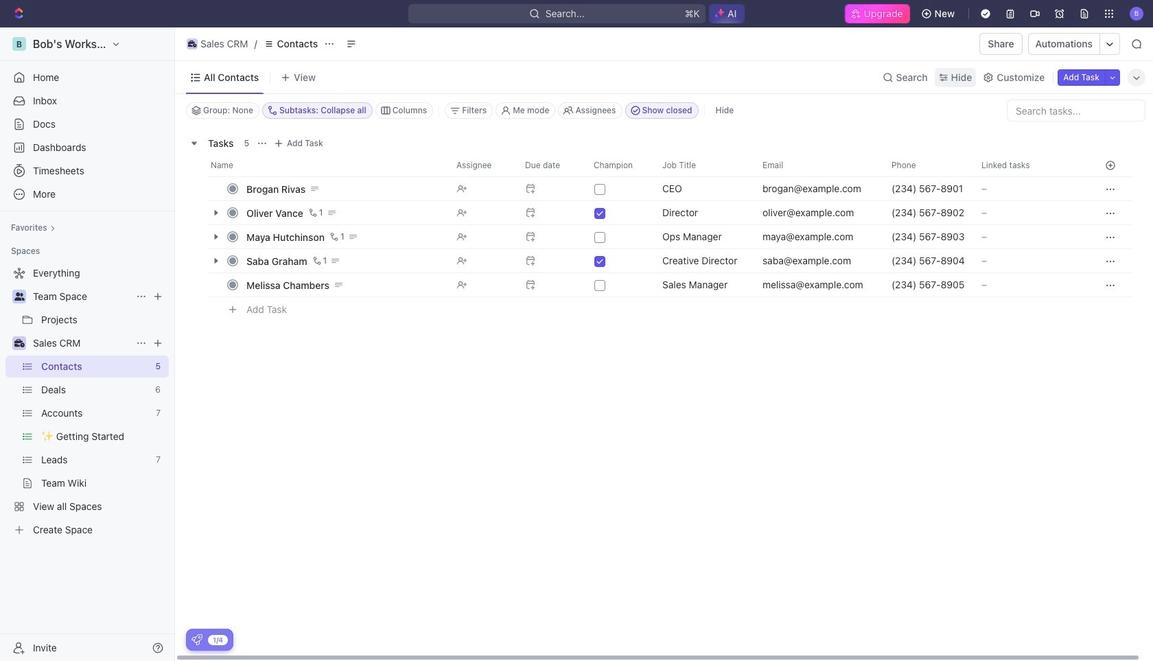Task type: vqa. For each thing, say whether or not it's contained in the screenshot.
Search Tasks... text box
yes



Task type: locate. For each thing, give the bounding box(es) containing it.
Search tasks... text field
[[1008, 100, 1146, 121]]

None checkbox
[[595, 280, 606, 291]]

bob's workspace, , element
[[12, 37, 26, 51]]

None checkbox
[[595, 184, 606, 195], [595, 208, 606, 219], [595, 232, 606, 243], [595, 256, 606, 267], [595, 184, 606, 195], [595, 208, 606, 219], [595, 232, 606, 243], [595, 256, 606, 267]]

tree
[[5, 262, 169, 541]]

sidebar navigation
[[0, 27, 178, 661]]

onboarding checklist button element
[[192, 635, 203, 646]]



Task type: describe. For each thing, give the bounding box(es) containing it.
business time image
[[188, 41, 197, 47]]

onboarding checklist button image
[[192, 635, 203, 646]]

business time image
[[14, 339, 24, 348]]

tree inside sidebar navigation
[[5, 262, 169, 541]]

user group image
[[14, 293, 24, 301]]



